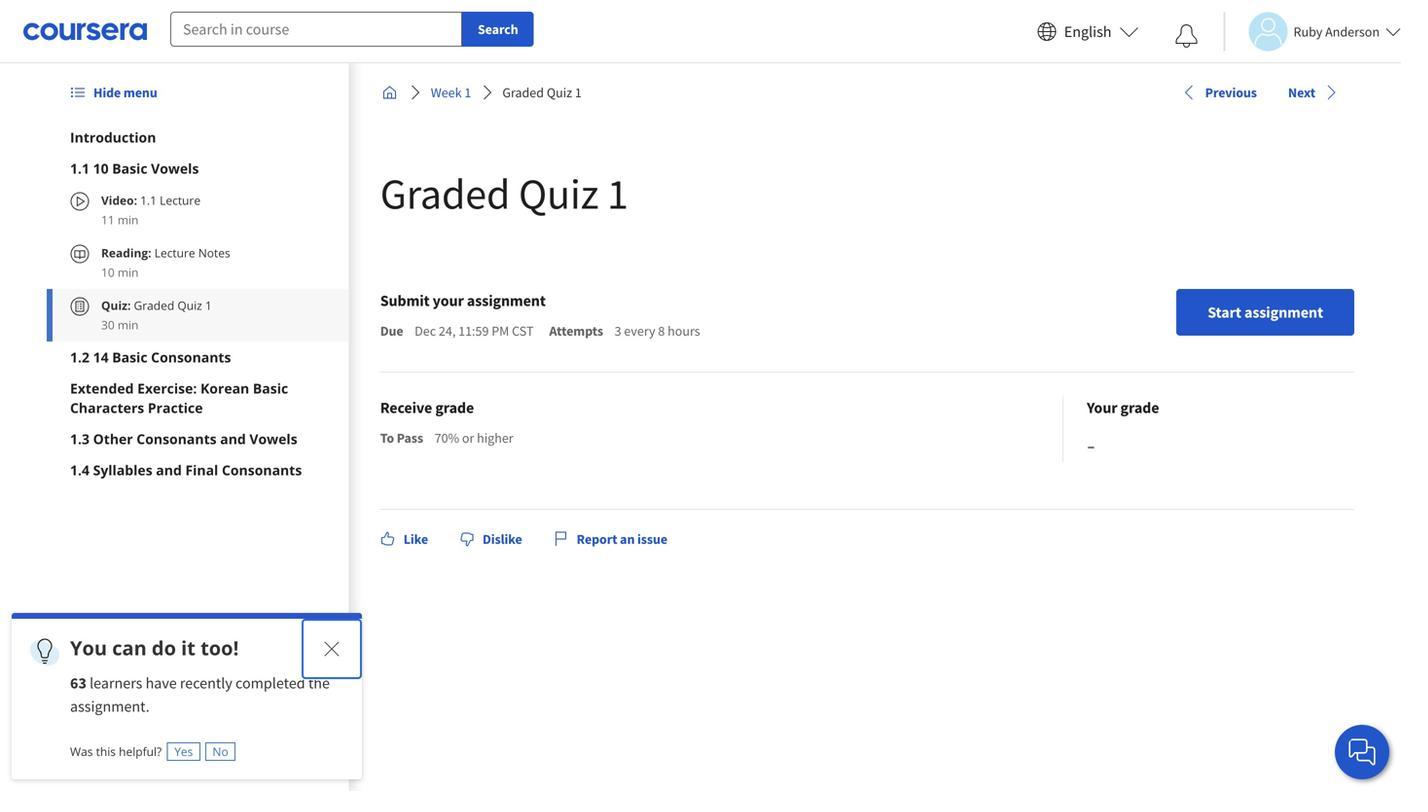 Task type: locate. For each thing, give the bounding box(es) containing it.
1.4
[[70, 461, 90, 479]]

learners
[[90, 674, 142, 693]]

dislike
[[483, 530, 522, 548]]

1.4 syllables and final consonants
[[70, 461, 302, 479]]

assignment.
[[70, 697, 150, 716]]

11
[[101, 212, 115, 228]]

quiz
[[547, 84, 572, 101], [519, 166, 599, 220], [177, 297, 202, 313]]

assignment inside button
[[1245, 303, 1324, 322]]

too!
[[201, 635, 239, 661]]

report an issue button
[[546, 522, 676, 557]]

assignment
[[467, 291, 546, 310], [1245, 303, 1324, 322]]

1 vertical spatial min
[[118, 264, 139, 280]]

was
[[70, 744, 93, 760]]

assignment right start
[[1245, 303, 1324, 322]]

consonants down practice
[[137, 430, 217, 448]]

1.4 syllables and final consonants button
[[70, 460, 326, 480]]

and inside dropdown button
[[156, 461, 182, 479]]

vowels down introduction dropdown button
[[151, 159, 199, 178]]

lecture left "notes"
[[154, 245, 195, 261]]

0 vertical spatial min
[[118, 212, 139, 228]]

receive
[[380, 398, 432, 418]]

consonants up exercise:
[[151, 348, 231, 366]]

and
[[220, 430, 246, 448], [156, 461, 182, 479]]

3 every 8 hours
[[615, 322, 700, 340]]

1 horizontal spatial assignment
[[1245, 303, 1324, 322]]

1 grade from the left
[[435, 398, 474, 418]]

or
[[462, 429, 474, 447]]

basic right the korean
[[253, 379, 288, 398]]

lecture
[[160, 192, 201, 208], [154, 245, 195, 261]]

english button
[[1030, 0, 1147, 63]]

close image
[[320, 638, 344, 661]]

lecture inside video: 1.1 lecture 11 min
[[160, 192, 201, 208]]

1.1 right video:
[[140, 192, 157, 208]]

0 horizontal spatial and
[[156, 461, 182, 479]]

do
[[152, 635, 176, 661]]

2 grade from the left
[[1121, 398, 1160, 418]]

1 vertical spatial 10
[[101, 264, 115, 280]]

0 horizontal spatial vowels
[[151, 159, 199, 178]]

1 vertical spatial basic
[[112, 348, 147, 366]]

0 vertical spatial 10
[[93, 159, 109, 178]]

the
[[308, 674, 330, 693]]

basic right "14"
[[112, 348, 147, 366]]

10
[[93, 159, 109, 178], [101, 264, 115, 280]]

min inside video: 1.1 lecture 11 min
[[118, 212, 139, 228]]

recently
[[180, 674, 232, 693]]

1.2 14 basic consonants button
[[70, 347, 326, 367]]

min
[[118, 212, 139, 228], [118, 264, 139, 280], [118, 317, 139, 333]]

70% or higher
[[435, 429, 514, 447]]

extended exercise: korean basic characters practice button
[[70, 379, 326, 418]]

1 horizontal spatial 1.1
[[140, 192, 157, 208]]

1.1 inside dropdown button
[[70, 159, 90, 178]]

1 vertical spatial consonants
[[137, 430, 217, 448]]

1.3 other consonants and vowels button
[[70, 429, 326, 449]]

2 vertical spatial consonants
[[222, 461, 302, 479]]

min inside reading: lecture notes 10 min
[[118, 264, 139, 280]]

this
[[96, 744, 116, 760]]

vowels
[[151, 159, 199, 178], [250, 430, 298, 448]]

vowels up 1.4 syllables and final consonants dropdown button
[[250, 430, 298, 448]]

10 down introduction
[[93, 159, 109, 178]]

3
[[615, 322, 622, 340]]

completed
[[236, 674, 305, 693]]

and inside dropdown button
[[220, 430, 246, 448]]

2 vertical spatial graded
[[134, 297, 174, 313]]

0 vertical spatial basic
[[112, 159, 147, 178]]

1 vertical spatial graded
[[380, 166, 510, 220]]

1 vertical spatial graded quiz 1
[[380, 166, 629, 220]]

quiz inside quiz: graded quiz 1 30 min
[[177, 297, 202, 313]]

consonants right final at the bottom of the page
[[222, 461, 302, 479]]

1.1 down introduction
[[70, 159, 90, 178]]

next button
[[1281, 75, 1347, 110]]

yes button
[[167, 743, 200, 761]]

1 horizontal spatial grade
[[1121, 398, 1160, 418]]

1 min from the top
[[118, 212, 139, 228]]

assignment up pm
[[467, 291, 546, 310]]

lecture down 1.1 10 basic vowels dropdown button
[[160, 192, 201, 208]]

grade right your
[[1121, 398, 1160, 418]]

-
[[1087, 428, 1096, 462]]

0 horizontal spatial assignment
[[467, 291, 546, 310]]

ruby
[[1294, 23, 1323, 40]]

coursera image
[[23, 16, 147, 47]]

min right 30
[[118, 317, 139, 333]]

2 vertical spatial quiz
[[177, 297, 202, 313]]

1.1 10 basic vowels
[[70, 159, 199, 178]]

issue
[[638, 530, 668, 548]]

basic up video:
[[112, 159, 147, 178]]

like button
[[373, 522, 436, 557]]

0 vertical spatial consonants
[[151, 348, 231, 366]]

to
[[380, 429, 394, 447]]

graded inside quiz: graded quiz 1 30 min
[[134, 297, 174, 313]]

pm
[[492, 322, 509, 340]]

1 vertical spatial 1.1
[[140, 192, 157, 208]]

0 vertical spatial and
[[220, 430, 246, 448]]

min down the reading:
[[118, 264, 139, 280]]

min for 10 min
[[118, 264, 139, 280]]

min for 11 min
[[118, 212, 139, 228]]

1.2
[[70, 348, 90, 366]]

korean
[[201, 379, 249, 398]]

min right 11
[[118, 212, 139, 228]]

1 horizontal spatial vowels
[[250, 430, 298, 448]]

0 vertical spatial vowels
[[151, 159, 199, 178]]

1.1
[[70, 159, 90, 178], [140, 192, 157, 208]]

ruby anderson button
[[1224, 12, 1402, 51]]

3 min from the top
[[118, 317, 139, 333]]

0 vertical spatial graded quiz 1
[[503, 84, 582, 101]]

consonants
[[151, 348, 231, 366], [137, 430, 217, 448], [222, 461, 302, 479]]

14
[[93, 348, 109, 366]]

reading:
[[101, 245, 151, 261]]

2 vertical spatial basic
[[253, 379, 288, 398]]

1 vertical spatial vowels
[[250, 430, 298, 448]]

characters
[[70, 399, 144, 417]]

8
[[658, 322, 665, 340]]

10 down the reading:
[[101, 264, 115, 280]]

consonants inside dropdown button
[[222, 461, 302, 479]]

2 vertical spatial min
[[118, 317, 139, 333]]

grade for your grade
[[1121, 398, 1160, 418]]

1 horizontal spatial and
[[220, 430, 246, 448]]

start
[[1208, 303, 1242, 322]]

1 vertical spatial and
[[156, 461, 182, 479]]

an
[[620, 530, 635, 548]]

0 horizontal spatial 1.1
[[70, 159, 90, 178]]

0 vertical spatial lecture
[[160, 192, 201, 208]]

and up 1.4 syllables and final consonants dropdown button
[[220, 430, 246, 448]]

1 vertical spatial quiz
[[519, 166, 599, 220]]

0 vertical spatial 1.1
[[70, 159, 90, 178]]

0 horizontal spatial grade
[[435, 398, 474, 418]]

basic
[[112, 159, 147, 178], [112, 348, 147, 366], [253, 379, 288, 398]]

graded quiz 1 link
[[495, 75, 590, 110]]

notes
[[198, 245, 230, 261]]

graded quiz 1
[[503, 84, 582, 101], [380, 166, 629, 220]]

1.3
[[70, 430, 90, 448]]

grade up 70%
[[435, 398, 474, 418]]

0 vertical spatial graded
[[503, 84, 544, 101]]

final
[[185, 461, 218, 479]]

2 min from the top
[[118, 264, 139, 280]]

1 inside quiz: graded quiz 1 30 min
[[205, 297, 212, 313]]

report
[[577, 530, 618, 548]]

1 vertical spatial lecture
[[154, 245, 195, 261]]

dec
[[415, 322, 436, 340]]

and left final at the bottom of the page
[[156, 461, 182, 479]]



Task type: vqa. For each thing, say whether or not it's contained in the screenshot.
Basic associated with Consonants
yes



Task type: describe. For each thing, give the bounding box(es) containing it.
it
[[181, 635, 196, 661]]

basic for consonants
[[112, 348, 147, 366]]

to pass
[[380, 429, 423, 447]]

learners have recently completed the assignment.
[[70, 674, 333, 716]]

syllables
[[93, 461, 152, 479]]

week 1 link
[[423, 75, 479, 110]]

menu
[[123, 84, 157, 101]]

you can do it too! dialog
[[12, 613, 362, 780]]

previous
[[1206, 83, 1257, 101]]

report an issue
[[577, 530, 668, 548]]

grade for receive grade
[[435, 398, 474, 418]]

like
[[404, 530, 428, 548]]

next
[[1289, 83, 1316, 101]]

can
[[112, 635, 147, 661]]

hide menu button
[[62, 75, 165, 110]]

30
[[101, 317, 115, 333]]

1.3 other consonants and vowels
[[70, 430, 298, 448]]

your
[[1087, 398, 1118, 418]]

10 inside dropdown button
[[93, 159, 109, 178]]

video: 1.1 lecture 11 min
[[101, 192, 201, 228]]

hide
[[93, 84, 121, 101]]

week
[[431, 84, 462, 101]]

extended
[[70, 379, 134, 398]]

anderson
[[1326, 23, 1380, 40]]

due
[[380, 322, 403, 340]]

previous button
[[1174, 75, 1265, 110]]

you
[[70, 635, 107, 661]]

receive grade
[[380, 398, 474, 418]]

basic inside extended exercise: korean basic characters practice
[[253, 379, 288, 398]]

dec 24, 11:59 pm cst
[[415, 322, 534, 340]]

dislike button
[[452, 522, 530, 557]]

video:
[[101, 192, 137, 208]]

start assignment button
[[1177, 289, 1355, 336]]

search
[[478, 20, 518, 38]]

vowels inside dropdown button
[[250, 430, 298, 448]]

helpful?
[[119, 744, 162, 760]]

higher
[[477, 429, 514, 447]]

min inside quiz: graded quiz 1 30 min
[[118, 317, 139, 333]]

submit
[[380, 291, 430, 310]]

show notifications image
[[1175, 24, 1199, 48]]

your grade
[[1087, 398, 1160, 418]]

quiz: graded quiz 1 30 min
[[101, 297, 212, 333]]

cst
[[512, 322, 534, 340]]

you can do it too!
[[70, 635, 239, 661]]

chat with us image
[[1347, 737, 1378, 768]]

11:59
[[459, 322, 489, 340]]

0 vertical spatial quiz
[[547, 84, 572, 101]]

every
[[624, 322, 656, 340]]

1.2 14 basic consonants
[[70, 348, 231, 366]]

search button
[[462, 12, 534, 47]]

consonants inside dropdown button
[[137, 430, 217, 448]]

63
[[70, 674, 87, 693]]

have
[[146, 674, 177, 693]]

introduction button
[[70, 128, 326, 147]]

attempts
[[549, 322, 603, 340]]

lecture inside reading: lecture notes 10 min
[[154, 245, 195, 261]]

quiz:
[[101, 297, 131, 313]]

other
[[93, 430, 133, 448]]

start assignment
[[1208, 303, 1324, 322]]

week 1
[[431, 84, 471, 101]]

your
[[433, 291, 464, 310]]

lightbulb image
[[29, 637, 60, 668]]

consonants inside dropdown button
[[151, 348, 231, 366]]

1.1 inside video: 1.1 lecture 11 min
[[140, 192, 157, 208]]

extended exercise: korean basic characters practice
[[70, 379, 288, 417]]

Search in course text field
[[170, 12, 462, 47]]

no button
[[205, 743, 236, 761]]

exercise:
[[137, 379, 197, 398]]

10 inside reading: lecture notes 10 min
[[101, 264, 115, 280]]

no
[[213, 744, 228, 760]]

24,
[[439, 322, 456, 340]]

basic for vowels
[[112, 159, 147, 178]]

submit your assignment
[[380, 291, 546, 310]]

hours
[[668, 322, 700, 340]]

70%
[[435, 429, 459, 447]]

home image
[[382, 85, 398, 100]]

pass
[[397, 429, 423, 447]]

ruby anderson
[[1294, 23, 1380, 40]]

introduction
[[70, 128, 156, 146]]

1.1 10 basic vowels button
[[70, 159, 326, 178]]

reading: lecture notes 10 min
[[101, 245, 230, 280]]

english
[[1065, 22, 1112, 41]]

was this helpful?
[[70, 744, 162, 760]]

hide menu
[[93, 84, 157, 101]]

vowels inside dropdown button
[[151, 159, 199, 178]]



